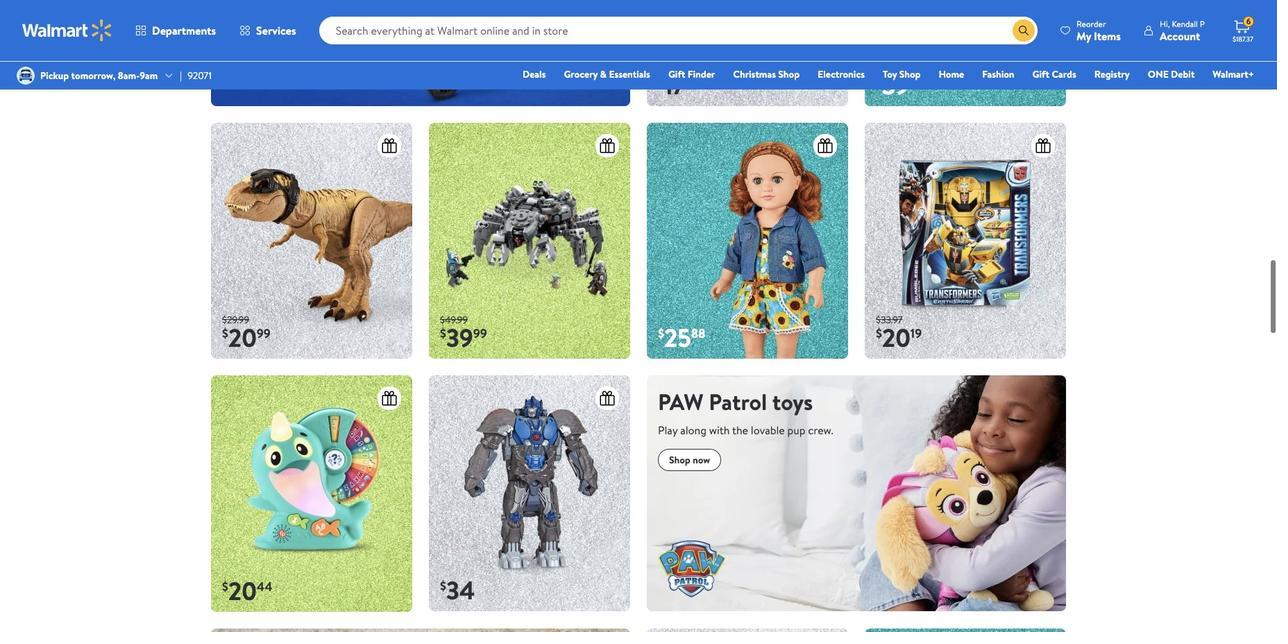 Task type: vqa. For each thing, say whether or not it's contained in the screenshot.
Transformers: Rise of the Beasts Optimus Primal Kids Toy Action Figure for Boys and Girls (8") image on the left bottom of page
yes



Task type: locate. For each thing, give the bounding box(es) containing it.
39
[[883, 68, 910, 103], [446, 321, 473, 356]]

$ 34
[[440, 574, 475, 608]]

gift cards
[[1033, 67, 1077, 81]]

grocery & essentials link
[[558, 67, 657, 82]]

toy shop
[[883, 67, 921, 81]]

shop left now
[[669, 454, 691, 467]]

99
[[257, 325, 271, 343], [473, 325, 487, 343]]

1 vertical spatial 39
[[446, 321, 473, 356]]

1 99 from the left
[[257, 325, 271, 343]]

pickup
[[40, 69, 69, 83]]

transformers: earthspark bumblebee and mo malto kids toy action figure for boys and girls (9") image
[[865, 123, 1067, 359]]

hi,
[[1160, 18, 1170, 30]]

home link
[[933, 67, 971, 82]]

shop right toy
[[900, 67, 921, 81]]

$ 25 88
[[658, 321, 706, 356]]

1 horizontal spatial 39
[[883, 68, 910, 103]]

2 horizontal spatial shop
[[900, 67, 921, 81]]

34
[[446, 574, 475, 608]]

walmart+ link
[[1207, 67, 1261, 82]]

1 horizontal spatial 99
[[473, 325, 487, 343]]

99 for 39
[[473, 325, 487, 343]]

shop inside button
[[669, 454, 691, 467]]

92071
[[188, 69, 212, 83]]

shop now
[[669, 454, 711, 467]]

0 vertical spatial 39
[[883, 68, 910, 103]]

44
[[257, 579, 273, 596]]

gift for gift cards
[[1033, 67, 1050, 81]]

0 horizontal spatial gift
[[669, 67, 686, 81]]

$23.99
[[658, 60, 686, 74]]

99 for 20
[[257, 325, 271, 343]]

99 inside $49.99 $ 39 99
[[473, 325, 487, 343]]

$33.97 $ 20 19
[[876, 313, 922, 356]]

2 99 from the left
[[473, 325, 487, 343]]

services button
[[228, 14, 308, 47]]

christmas shop link
[[727, 67, 806, 82]]

$ inside $ 39 97
[[876, 72, 883, 90]]

 image
[[17, 67, 35, 85]]

kendall
[[1172, 18, 1199, 30]]

|
[[180, 69, 182, 83]]

0 horizontal spatial shop
[[669, 454, 691, 467]]

lego star wars spider tank 75361, building toy mech from the mandalorian season 3, includes the mandalorian with darksaber, bo-katan, and grogu 'baby yoda' minifigures, gift idea for kids ages 9+ image
[[429, 123, 631, 359]]

tomorrow,
[[71, 69, 116, 83]]

0 horizontal spatial 99
[[257, 325, 271, 343]]

97
[[910, 72, 923, 90]]

$ inside $23.99 $ 17 36
[[658, 72, 665, 90]]

$29.99 $ 20 99
[[222, 313, 271, 356]]

$ inside $29.99 $ 20 99
[[222, 325, 228, 343]]

$49.99 $ 39 99
[[440, 313, 487, 356]]

reorder my items
[[1077, 18, 1121, 43]]

99 right $29.99
[[257, 325, 271, 343]]

deals link
[[517, 67, 552, 82]]

christmas shop
[[734, 67, 800, 81]]

1 horizontal spatial shop
[[779, 67, 800, 81]]

2 gift from the left
[[1033, 67, 1050, 81]]

jurassic world tyrannosaurus t rex dinosaur toy figure with sound image
[[211, 123, 412, 359]]

registry
[[1095, 67, 1130, 81]]

gift
[[669, 67, 686, 81], [1033, 67, 1050, 81]]

electronics
[[818, 67, 865, 81]]

finder
[[688, 67, 715, 81]]

 image
[[647, 376, 1067, 612]]

$23.99 $ 17 36
[[658, 60, 700, 103]]

88
[[691, 325, 706, 343]]

play
[[658, 423, 678, 438]]

20
[[228, 321, 257, 356], [883, 321, 911, 356], [228, 574, 257, 609]]

$49.99
[[440, 313, 468, 327]]

account
[[1160, 28, 1201, 43]]

shop for toy shop
[[900, 67, 921, 81]]

paw patrol toys play along with the lovable pup crew.
[[658, 387, 834, 438]]

crew.
[[808, 423, 834, 438]]

1 gift from the left
[[669, 67, 686, 81]]

20 inside $33.97 $ 20 19
[[883, 321, 911, 356]]

1 horizontal spatial gift
[[1033, 67, 1050, 81]]

gift inside "link"
[[669, 67, 686, 81]]

$
[[658, 72, 665, 90], [876, 72, 883, 90], [222, 325, 228, 343], [440, 325, 446, 343], [658, 325, 665, 343], [876, 325, 883, 343], [440, 578, 446, 595], [222, 579, 228, 596]]

transformers: rise of the beasts optimus primal kids toy action figure for boys and girls (8") image
[[429, 376, 631, 612]]

99 right $49.99 at the left of page
[[473, 325, 487, 343]]

9am
[[140, 69, 158, 83]]

gift cards link
[[1027, 67, 1083, 82]]

fashion
[[983, 67, 1015, 81]]

$33.97
[[876, 313, 903, 327]]

shop now button
[[658, 449, 722, 472]]

shop right christmas
[[779, 67, 800, 81]]

home
[[939, 67, 965, 81]]

deals
[[523, 67, 546, 81]]

along
[[681, 423, 707, 438]]

registry link
[[1089, 67, 1137, 82]]

99 inside $29.99 $ 20 99
[[257, 325, 271, 343]]

grocery & essentials
[[564, 67, 651, 81]]

walmart+
[[1213, 67, 1255, 81]]

items
[[1094, 28, 1121, 43]]

shop
[[779, 67, 800, 81], [900, 67, 921, 81], [669, 454, 691, 467]]

$ inside '$ 20 44'
[[222, 579, 228, 596]]

my life as peyton posable 18 inch doll, red hair, green eyes image
[[647, 123, 849, 359]]

25
[[665, 321, 691, 356]]

my
[[1077, 28, 1092, 43]]

debit
[[1172, 67, 1195, 81]]

gift for gift finder
[[669, 67, 686, 81]]

cards
[[1052, 67, 1077, 81]]

20 inside $29.99 $ 20 99
[[228, 321, 257, 356]]

one debit link
[[1142, 67, 1202, 82]]

pickup tomorrow, 8am-9am
[[40, 69, 158, 83]]

0 horizontal spatial 39
[[446, 321, 473, 356]]

$ inside $49.99 $ 39 99
[[440, 325, 446, 343]]

$ inside $ 25 88
[[658, 325, 665, 343]]



Task type: describe. For each thing, give the bounding box(es) containing it.
Walmart Site-Wide search field
[[319, 17, 1038, 44]]

17
[[665, 68, 686, 103]]

$ inside $33.97 $ 20 19
[[876, 325, 883, 343]]

paw
[[658, 387, 704, 418]]

search icon image
[[1019, 25, 1030, 36]]

fisher-price linkimals narwhal interactive electronic learning toy for toddlers with lights & music image
[[211, 376, 412, 613]]

$ 20 44
[[222, 574, 273, 609]]

walmart image
[[22, 19, 112, 42]]

with
[[709, 423, 730, 438]]

$ inside $ 34
[[440, 578, 446, 595]]

reorder
[[1077, 18, 1107, 30]]

gift finder
[[669, 67, 715, 81]]

20 for $29.99 $ 20 99
[[228, 321, 257, 356]]

36
[[686, 72, 700, 90]]

departments button
[[124, 14, 228, 47]]

the
[[733, 423, 749, 438]]

8am-
[[118, 69, 140, 83]]

fashion link
[[976, 67, 1021, 82]]

20 for $33.97 $ 20 19
[[883, 321, 911, 356]]

&
[[600, 67, 607, 81]]

p
[[1201, 18, 1206, 30]]

toy
[[883, 67, 897, 81]]

one
[[1148, 67, 1169, 81]]

departments
[[152, 23, 216, 38]]

shop for christmas shop
[[779, 67, 800, 81]]

christmas
[[734, 67, 776, 81]]

$187.37
[[1233, 34, 1254, 44]]

essentials
[[609, 67, 651, 81]]

now
[[693, 454, 711, 467]]

6 $187.37
[[1233, 15, 1254, 44]]

lovable
[[751, 423, 785, 438]]

19
[[911, 325, 922, 343]]

toy shop link
[[877, 67, 927, 82]]

| 92071
[[180, 69, 212, 83]]

grocery
[[564, 67, 598, 81]]

6
[[1247, 15, 1252, 27]]

39 inside $49.99 $ 39 99
[[446, 321, 473, 356]]

hi, kendall p account
[[1160, 18, 1206, 43]]

$ 39 97
[[876, 68, 923, 103]]

pup
[[788, 423, 806, 438]]

Search search field
[[319, 17, 1038, 44]]

toys
[[773, 387, 813, 418]]

one debit
[[1148, 67, 1195, 81]]

patrol
[[709, 387, 767, 418]]

services
[[256, 23, 296, 38]]

electronics link
[[812, 67, 872, 82]]

$29.99
[[222, 313, 250, 327]]

gift finder link
[[662, 67, 722, 82]]



